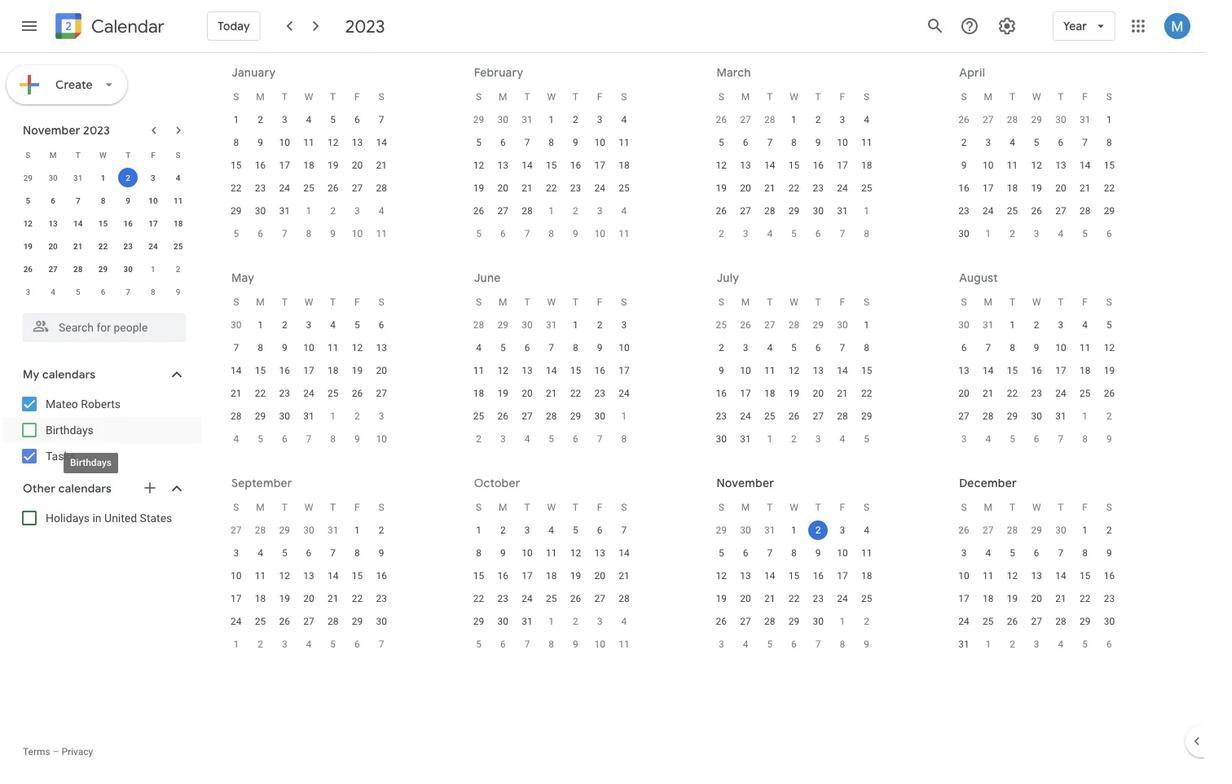 Task type: locate. For each thing, give the bounding box(es) containing it.
calendars for other calendars
[[58, 482, 112, 496]]

10
[[279, 137, 290, 148], [594, 137, 605, 148], [837, 137, 848, 148], [983, 160, 994, 171], [148, 196, 158, 205], [352, 228, 363, 240], [594, 228, 605, 240], [303, 342, 314, 354], [619, 342, 629, 354], [1055, 342, 1066, 354], [740, 365, 751, 376], [376, 433, 387, 445], [522, 548, 533, 559], [837, 548, 848, 559], [231, 570, 242, 582], [958, 570, 969, 582], [594, 639, 605, 650]]

16 inside october grid
[[497, 570, 508, 582]]

21
[[376, 160, 387, 171], [522, 183, 533, 194], [764, 183, 775, 194], [1079, 183, 1090, 194], [73, 241, 83, 251], [231, 388, 242, 399], [546, 388, 557, 399], [837, 388, 848, 399], [983, 388, 994, 399], [619, 570, 629, 582], [327, 593, 338, 605], [764, 593, 775, 605], [1055, 593, 1066, 605]]

row containing 13
[[952, 359, 1121, 382]]

1 vertical spatial 2 cell
[[806, 519, 830, 542]]

2, today element
[[118, 168, 138, 187], [808, 521, 828, 540]]

13 inside august grid
[[958, 365, 969, 376]]

december 6 element
[[93, 282, 113, 301], [784, 635, 804, 654]]

2 inside september 2 element
[[1106, 411, 1112, 422]]

november down 'august 1' element
[[717, 476, 774, 490]]

1 horizontal spatial october 29 element
[[712, 521, 731, 540]]

1 horizontal spatial 2 cell
[[806, 519, 830, 542]]

1 horizontal spatial december 3 element
[[712, 635, 731, 654]]

0 horizontal spatial december 4 element
[[43, 282, 63, 301]]

25 inside june grid
[[473, 411, 484, 422]]

february 11 element
[[372, 224, 391, 244]]

0 horizontal spatial december 1 element
[[143, 259, 163, 279]]

18
[[303, 160, 314, 171], [619, 160, 629, 171], [861, 160, 872, 171], [1007, 183, 1018, 194], [173, 218, 183, 228], [327, 365, 338, 376], [1079, 365, 1090, 376], [473, 388, 484, 399], [764, 388, 775, 399], [546, 570, 557, 582], [861, 570, 872, 582], [255, 593, 266, 605], [983, 593, 994, 605]]

0 horizontal spatial december 9 element
[[168, 282, 188, 301]]

july
[[717, 271, 739, 285]]

march 3 element
[[590, 201, 610, 221]]

13 element
[[347, 133, 367, 152], [493, 156, 513, 175], [736, 156, 755, 175], [1051, 156, 1071, 175], [43, 213, 63, 233], [372, 338, 391, 358], [517, 361, 537, 380], [808, 361, 828, 380], [954, 361, 974, 380], [590, 543, 610, 563], [299, 566, 319, 586], [736, 566, 755, 586], [1027, 566, 1046, 586]]

23 inside may "grid"
[[279, 388, 290, 399]]

may grid
[[224, 291, 394, 451]]

mateo roberts
[[46, 397, 121, 411]]

april 4 element
[[760, 224, 780, 244]]

1 vertical spatial calendars
[[58, 482, 112, 496]]

w for july
[[790, 297, 798, 308]]

24
[[279, 183, 290, 194], [594, 183, 605, 194], [837, 183, 848, 194], [983, 205, 994, 217], [148, 241, 158, 251], [303, 388, 314, 399], [619, 388, 629, 399], [1055, 388, 1066, 399], [740, 411, 751, 422], [522, 593, 533, 605], [837, 593, 848, 605], [231, 616, 242, 627], [958, 616, 969, 627]]

17
[[279, 160, 290, 171], [594, 160, 605, 171], [837, 160, 848, 171], [983, 183, 994, 194], [148, 218, 158, 228], [303, 365, 314, 376], [619, 365, 629, 376], [1055, 365, 1066, 376], [740, 388, 751, 399], [522, 570, 533, 582], [837, 570, 848, 582], [231, 593, 242, 605], [958, 593, 969, 605]]

9 inside the april 'grid'
[[961, 160, 967, 171]]

14
[[376, 137, 387, 148], [522, 160, 533, 171], [764, 160, 775, 171], [1079, 160, 1090, 171], [73, 218, 83, 228], [231, 365, 242, 376], [546, 365, 557, 376], [837, 365, 848, 376], [983, 365, 994, 376], [619, 548, 629, 559], [327, 570, 338, 582], [764, 570, 775, 582], [1055, 570, 1066, 582]]

row group for october
[[467, 519, 636, 656]]

my calendars button
[[3, 362, 202, 388]]

w for april
[[1032, 91, 1041, 103]]

1 horizontal spatial december 4 element
[[736, 635, 755, 654]]

25
[[303, 183, 314, 194], [619, 183, 629, 194], [861, 183, 872, 194], [1007, 205, 1018, 217], [173, 241, 183, 251], [716, 319, 727, 331], [327, 388, 338, 399], [1079, 388, 1090, 399], [473, 411, 484, 422], [764, 411, 775, 422], [546, 593, 557, 605], [861, 593, 872, 605], [255, 616, 266, 627], [983, 616, 994, 627]]

november 7 element
[[517, 635, 537, 654]]

february 3 element
[[347, 201, 367, 221]]

24 element
[[275, 178, 294, 198], [590, 178, 610, 198], [833, 178, 852, 198], [978, 201, 998, 221], [143, 236, 163, 256], [299, 384, 319, 403], [614, 384, 634, 403], [1051, 384, 1071, 403], [736, 407, 755, 426], [517, 589, 537, 609], [833, 589, 852, 609], [226, 612, 246, 631], [954, 612, 974, 631]]

0 vertical spatial october 31 element
[[68, 168, 88, 187]]

11 inside december grid
[[983, 570, 994, 582]]

november
[[23, 123, 80, 138], [717, 476, 774, 490]]

february 9 element
[[323, 224, 343, 244]]

20 inside march grid
[[740, 183, 751, 194]]

row group containing 27
[[224, 519, 394, 656]]

add other calendars image
[[142, 480, 158, 496]]

w for december
[[1032, 502, 1041, 513]]

9
[[258, 137, 263, 148], [573, 137, 578, 148], [815, 137, 821, 148], [961, 160, 967, 171], [126, 196, 130, 205], [330, 228, 336, 240], [573, 228, 578, 240], [176, 287, 180, 297], [282, 342, 287, 354], [597, 342, 603, 354], [1034, 342, 1039, 354], [719, 365, 724, 376], [354, 433, 360, 445], [1106, 433, 1112, 445], [379, 548, 384, 559], [500, 548, 506, 559], [815, 548, 821, 559], [1106, 548, 1112, 559], [573, 639, 578, 650], [864, 639, 869, 650]]

april 1 element
[[857, 201, 876, 221]]

january 31 element
[[517, 110, 537, 130]]

0 vertical spatial december 6 element
[[93, 282, 113, 301]]

18 element
[[299, 156, 319, 175], [614, 156, 634, 175], [857, 156, 876, 175], [1003, 178, 1022, 198], [168, 213, 188, 233], [323, 361, 343, 380], [1075, 361, 1095, 380], [469, 384, 489, 403], [760, 384, 780, 403], [542, 566, 561, 586], [857, 566, 876, 586], [251, 589, 270, 609], [978, 589, 998, 609]]

1 vertical spatial december 7 element
[[808, 635, 828, 654]]

27
[[740, 114, 751, 125], [983, 114, 994, 125], [352, 183, 363, 194], [497, 205, 508, 217], [740, 205, 751, 217], [1055, 205, 1066, 217], [48, 264, 58, 274], [764, 319, 775, 331], [376, 388, 387, 399], [522, 411, 533, 422], [813, 411, 824, 422], [958, 411, 969, 422], [231, 525, 242, 536], [983, 525, 994, 536], [594, 593, 605, 605], [303, 616, 314, 627], [740, 616, 751, 627], [1031, 616, 1042, 627]]

0 horizontal spatial december 6 element
[[93, 282, 113, 301]]

row
[[224, 86, 394, 108], [467, 86, 636, 108], [709, 86, 879, 108], [952, 86, 1121, 108], [224, 108, 394, 131], [467, 108, 636, 131], [709, 108, 879, 131], [952, 108, 1121, 131], [224, 131, 394, 154], [467, 131, 636, 154], [709, 131, 879, 154], [952, 131, 1121, 154], [15, 143, 191, 166], [224, 154, 394, 177], [467, 154, 636, 177], [709, 154, 879, 177], [952, 154, 1121, 177], [15, 166, 191, 189], [224, 177, 394, 200], [467, 177, 636, 200], [709, 177, 879, 200], [952, 177, 1121, 200], [15, 189, 191, 212], [224, 200, 394, 222], [467, 200, 636, 222], [709, 200, 879, 222], [952, 200, 1121, 222], [15, 212, 191, 235], [224, 222, 394, 245], [467, 222, 636, 245], [709, 222, 879, 245], [952, 222, 1121, 245], [15, 235, 191, 257], [15, 257, 191, 280], [15, 280, 191, 303], [224, 291, 394, 314], [467, 291, 636, 314], [709, 291, 879, 314], [952, 291, 1121, 314], [224, 314, 394, 336], [467, 314, 636, 336], [709, 314, 879, 336], [952, 314, 1121, 336], [224, 336, 394, 359], [467, 336, 636, 359], [709, 336, 879, 359], [952, 336, 1121, 359], [224, 359, 394, 382], [467, 359, 636, 382], [709, 359, 879, 382], [952, 359, 1121, 382], [224, 382, 394, 405], [467, 382, 636, 405], [709, 382, 879, 405], [952, 382, 1121, 405], [224, 405, 394, 428], [467, 405, 636, 428], [709, 405, 879, 428], [952, 405, 1121, 428], [224, 428, 394, 451], [467, 428, 636, 451], [709, 428, 879, 451], [952, 428, 1121, 451], [224, 496, 394, 519], [467, 496, 636, 519], [709, 496, 879, 519], [952, 496, 1121, 519], [224, 519, 394, 542], [467, 519, 636, 542], [709, 519, 879, 542], [952, 519, 1121, 542], [224, 542, 394, 565], [467, 542, 636, 565], [709, 542, 879, 565], [952, 542, 1121, 565], [224, 565, 394, 587], [467, 565, 636, 587], [709, 565, 879, 587], [952, 565, 1121, 587], [224, 587, 394, 610], [467, 587, 636, 610], [709, 587, 879, 610], [952, 587, 1121, 610], [224, 610, 394, 633], [467, 610, 636, 633], [709, 610, 879, 633], [952, 610, 1121, 633], [224, 633, 394, 656], [467, 633, 636, 656], [709, 633, 879, 656], [952, 633, 1121, 656]]

22 inside february grid
[[546, 183, 557, 194]]

14 inside march grid
[[764, 160, 775, 171]]

16
[[255, 160, 266, 171], [570, 160, 581, 171], [813, 160, 824, 171], [958, 183, 969, 194], [123, 218, 133, 228], [279, 365, 290, 376], [594, 365, 605, 376], [1031, 365, 1042, 376], [716, 388, 727, 399], [376, 570, 387, 582], [497, 570, 508, 582], [813, 570, 824, 582], [1104, 570, 1115, 582]]

june 29 element
[[808, 315, 828, 335]]

1 horizontal spatial 2, today element
[[808, 521, 828, 540]]

september 4 element
[[978, 429, 998, 449]]

10 inside november grid
[[837, 548, 848, 559]]

22 inside july grid
[[861, 388, 872, 399]]

settings menu image
[[997, 16, 1017, 36]]

september 8 element
[[1075, 429, 1095, 449]]

2 cell for november grid
[[806, 519, 830, 542]]

7 inside june 7 element
[[306, 433, 312, 445]]

0 horizontal spatial december 7 element
[[118, 282, 138, 301]]

m for may
[[256, 297, 265, 308]]

birthdays inside my calendars list
[[46, 423, 93, 437]]

november 8 element
[[542, 635, 561, 654]]

other calendars button
[[3, 476, 202, 502]]

0 horizontal spatial 2 cell
[[116, 166, 141, 189]]

24 inside january grid
[[279, 183, 290, 194]]

31
[[522, 114, 533, 125], [1079, 114, 1090, 125], [73, 173, 83, 183], [279, 205, 290, 217], [837, 205, 848, 217], [546, 319, 557, 331], [983, 319, 994, 331], [303, 411, 314, 422], [1055, 411, 1066, 422], [740, 433, 751, 445], [327, 525, 338, 536], [764, 525, 775, 536], [522, 616, 533, 627], [958, 639, 969, 650]]

11
[[303, 137, 314, 148], [619, 137, 629, 148], [861, 137, 872, 148], [1007, 160, 1018, 171], [173, 196, 183, 205], [376, 228, 387, 240], [619, 228, 629, 240], [327, 342, 338, 354], [1079, 342, 1090, 354], [473, 365, 484, 376], [764, 365, 775, 376], [546, 548, 557, 559], [861, 548, 872, 559], [255, 570, 266, 582], [983, 570, 994, 582], [619, 639, 629, 650]]

7
[[379, 114, 384, 125], [524, 137, 530, 148], [767, 137, 773, 148], [1082, 137, 1088, 148], [76, 196, 80, 205], [282, 228, 287, 240], [524, 228, 530, 240], [840, 228, 845, 240], [126, 287, 130, 297], [233, 342, 239, 354], [549, 342, 554, 354], [840, 342, 845, 354], [985, 342, 991, 354], [306, 433, 312, 445], [597, 433, 603, 445], [1058, 433, 1064, 445], [621, 525, 627, 536], [330, 548, 336, 559], [767, 548, 773, 559], [1058, 548, 1064, 559], [379, 639, 384, 650], [524, 639, 530, 650], [815, 639, 821, 650]]

january 30 element
[[493, 110, 513, 130]]

1 vertical spatial december 1 element
[[833, 612, 852, 631]]

june 27 element
[[760, 315, 780, 335]]

1 vertical spatial december 4 element
[[736, 635, 755, 654]]

october 1 element
[[226, 635, 246, 654]]

m for january
[[256, 91, 265, 103]]

1 horizontal spatial october 31 element
[[760, 521, 780, 540]]

w for march
[[790, 91, 798, 103]]

m for july
[[741, 297, 750, 308]]

january 5 element
[[1075, 635, 1095, 654]]

26 inside november 2023 'grid'
[[23, 264, 33, 274]]

29 inside march grid
[[788, 205, 799, 217]]

0 vertical spatial birthdays
[[46, 423, 93, 437]]

16 inside december grid
[[1104, 570, 1115, 582]]

10 inside august grid
[[1055, 342, 1066, 354]]

february 1 element
[[299, 201, 319, 221]]

july grid
[[709, 291, 879, 451]]

november 9 element
[[566, 635, 585, 654]]

m inside october grid
[[499, 502, 507, 513]]

27 inside august grid
[[958, 411, 969, 422]]

1 vertical spatial october 30 element
[[736, 521, 755, 540]]

december 7 element inside november grid
[[808, 635, 828, 654]]

december 5 element
[[68, 282, 88, 301], [760, 635, 780, 654]]

31 element left "january 1" 'element'
[[954, 635, 974, 654]]

13 inside 'september' grid
[[303, 570, 314, 582]]

1 horizontal spatial december 2 element
[[857, 612, 876, 631]]

march 31 element
[[1075, 110, 1095, 130]]

f for september
[[354, 502, 360, 513]]

0 vertical spatial october 29 element
[[18, 168, 38, 187]]

0 horizontal spatial december 2 element
[[168, 259, 188, 279]]

22
[[231, 183, 242, 194], [546, 183, 557, 194], [788, 183, 799, 194], [1104, 183, 1115, 194], [98, 241, 108, 251], [255, 388, 266, 399], [570, 388, 581, 399], [861, 388, 872, 399], [1007, 388, 1018, 399], [352, 593, 363, 605], [473, 593, 484, 605], [788, 593, 799, 605], [1079, 593, 1090, 605]]

december 4 element
[[43, 282, 63, 301], [736, 635, 755, 654]]

9 inside july grid
[[719, 365, 724, 376]]

row group for august
[[952, 314, 1121, 451]]

october 7 element
[[372, 635, 391, 654]]

8 inside 'september' grid
[[354, 548, 360, 559]]

my calendars
[[23, 367, 96, 382]]

december 9 element for november grid
[[857, 635, 876, 654]]

row group containing 25
[[709, 314, 879, 451]]

28 inside november grid
[[764, 616, 775, 627]]

w for february
[[547, 91, 556, 103]]

31 element up february 7 element
[[275, 201, 294, 221]]

t
[[282, 91, 287, 103], [330, 91, 336, 103], [524, 91, 530, 103], [573, 91, 579, 103], [767, 91, 773, 103], [815, 91, 821, 103], [1009, 91, 1015, 103], [1058, 91, 1064, 103], [76, 150, 81, 160], [126, 150, 131, 160], [282, 297, 287, 308], [330, 297, 336, 308], [524, 297, 530, 308], [573, 297, 579, 308], [767, 297, 773, 308], [815, 297, 821, 308], [1009, 297, 1015, 308], [1058, 297, 1064, 308], [282, 502, 287, 513], [330, 502, 336, 513], [524, 502, 530, 513], [573, 502, 579, 513], [767, 502, 773, 513], [815, 502, 821, 513], [1009, 502, 1015, 513], [1058, 502, 1064, 513]]

23 inside june grid
[[594, 388, 605, 399]]

birthdays down mateo
[[46, 423, 93, 437]]

april 7 element
[[833, 224, 852, 244]]

today
[[218, 19, 250, 33]]

0 horizontal spatial october 30 element
[[43, 168, 63, 187]]

states
[[140, 511, 172, 525]]

f for may
[[354, 297, 360, 308]]

october 31 element
[[68, 168, 88, 187], [760, 521, 780, 540]]

october 6 element
[[347, 635, 367, 654]]

23
[[255, 183, 266, 194], [570, 183, 581, 194], [813, 183, 824, 194], [958, 205, 969, 217], [123, 241, 133, 251], [279, 388, 290, 399], [594, 388, 605, 399], [1031, 388, 1042, 399], [716, 411, 727, 422], [376, 593, 387, 605], [497, 593, 508, 605], [813, 593, 824, 605], [1104, 593, 1115, 605]]

calendars up in
[[58, 482, 112, 496]]

1 horizontal spatial october 30 element
[[736, 521, 755, 540]]

december
[[959, 476, 1017, 490]]

december 3 element for november grid
[[712, 635, 731, 654]]

18 inside november grid
[[861, 570, 872, 582]]

1 vertical spatial december 6 element
[[784, 635, 804, 654]]

november 26 element
[[954, 521, 974, 540]]

9 inside 'september' grid
[[379, 548, 384, 559]]

m inside february grid
[[499, 91, 507, 103]]

23 inside august grid
[[1031, 388, 1042, 399]]

0 vertical spatial december 3 element
[[18, 282, 38, 301]]

31 element left 'august 1' element
[[736, 429, 755, 449]]

f inside october grid
[[597, 502, 602, 513]]

6
[[354, 114, 360, 125], [500, 137, 506, 148], [743, 137, 748, 148], [1058, 137, 1064, 148], [51, 196, 55, 205], [258, 228, 263, 240], [500, 228, 506, 240], [815, 228, 821, 240], [1106, 228, 1112, 240], [101, 287, 105, 297], [379, 319, 384, 331], [524, 342, 530, 354], [815, 342, 821, 354], [961, 342, 967, 354], [282, 433, 287, 445], [573, 433, 578, 445], [1034, 433, 1039, 445], [597, 525, 603, 536], [306, 548, 312, 559], [743, 548, 748, 559], [1034, 548, 1039, 559], [354, 639, 360, 650], [500, 639, 506, 650], [791, 639, 797, 650], [1106, 639, 1112, 650]]

june 25 element
[[712, 315, 731, 335]]

february 28 element
[[760, 110, 780, 130]]

0 horizontal spatial december 5 element
[[68, 282, 88, 301]]

w for september
[[304, 502, 313, 513]]

march 10 element
[[590, 224, 610, 244]]

19 element
[[323, 156, 343, 175], [469, 178, 489, 198], [712, 178, 731, 198], [1027, 178, 1046, 198], [18, 236, 38, 256], [347, 361, 367, 380], [1099, 361, 1119, 380], [493, 384, 513, 403], [784, 384, 804, 403], [566, 566, 585, 586], [275, 589, 294, 609], [712, 589, 731, 609], [1003, 589, 1022, 609]]

december 2 element for november 2023 'grid' in the top of the page's december 9 element
[[168, 259, 188, 279]]

3
[[282, 114, 287, 125], [597, 114, 603, 125], [840, 114, 845, 125], [985, 137, 991, 148], [151, 173, 155, 183], [354, 205, 360, 217], [597, 205, 603, 217], [743, 228, 748, 240], [1034, 228, 1039, 240], [26, 287, 30, 297], [306, 319, 312, 331], [621, 319, 627, 331], [1058, 319, 1064, 331], [743, 342, 748, 354], [379, 411, 384, 422], [500, 433, 506, 445], [815, 433, 821, 445], [961, 433, 967, 445], [524, 525, 530, 536], [840, 525, 845, 536], [233, 548, 239, 559], [961, 548, 967, 559], [597, 616, 603, 627], [282, 639, 287, 650], [719, 639, 724, 650], [1034, 639, 1039, 650]]

w inside february grid
[[547, 91, 556, 103]]

18 inside december grid
[[983, 593, 994, 605]]

25 inside november grid
[[861, 593, 872, 605]]

december 1 element
[[143, 259, 163, 279], [833, 612, 852, 631]]

2023
[[345, 15, 385, 37], [83, 123, 110, 138]]

august
[[959, 271, 998, 285]]

16 inside the april 'grid'
[[958, 183, 969, 194]]

0 vertical spatial calendars
[[42, 367, 96, 382]]

27 inside january grid
[[352, 183, 363, 194]]

9 inside june grid
[[597, 342, 603, 354]]

1 vertical spatial october 31 element
[[760, 521, 780, 540]]

april
[[959, 65, 985, 80]]

0 vertical spatial december 8 element
[[143, 282, 163, 301]]

s
[[233, 91, 239, 103], [379, 91, 384, 103], [476, 91, 482, 103], [621, 91, 627, 103], [718, 91, 724, 103], [864, 91, 870, 103], [961, 91, 967, 103], [1106, 91, 1112, 103], [26, 150, 30, 160], [176, 150, 181, 160], [233, 297, 239, 308], [379, 297, 384, 308], [476, 297, 482, 308], [621, 297, 627, 308], [718, 297, 724, 308], [864, 297, 870, 308], [961, 297, 967, 308], [1106, 297, 1112, 308], [233, 502, 239, 513], [379, 502, 384, 513], [476, 502, 482, 513], [621, 502, 627, 513], [718, 502, 724, 513], [864, 502, 870, 513], [961, 502, 967, 513], [1106, 502, 1112, 513]]

12 element
[[323, 133, 343, 152], [469, 156, 489, 175], [712, 156, 731, 175], [1027, 156, 1046, 175], [18, 213, 38, 233], [347, 338, 367, 358], [1099, 338, 1119, 358], [493, 361, 513, 380], [784, 361, 804, 380], [566, 543, 585, 563], [275, 566, 294, 586], [712, 566, 731, 586], [1003, 566, 1022, 586]]

26
[[716, 114, 727, 125], [958, 114, 969, 125], [327, 183, 338, 194], [473, 205, 484, 217], [716, 205, 727, 217], [1031, 205, 1042, 217], [23, 264, 33, 274], [740, 319, 751, 331], [352, 388, 363, 399], [1104, 388, 1115, 399], [497, 411, 508, 422], [788, 411, 799, 422], [958, 525, 969, 536], [570, 593, 581, 605], [279, 616, 290, 627], [716, 616, 727, 627], [1007, 616, 1018, 627]]

1 horizontal spatial december 7 element
[[808, 635, 828, 654]]

5
[[330, 114, 336, 125], [476, 137, 481, 148], [719, 137, 724, 148], [1034, 137, 1039, 148], [26, 196, 30, 205], [233, 228, 239, 240], [476, 228, 481, 240], [791, 228, 797, 240], [1082, 228, 1088, 240], [76, 287, 80, 297], [354, 319, 360, 331], [1106, 319, 1112, 331], [500, 342, 506, 354], [791, 342, 797, 354], [258, 433, 263, 445], [549, 433, 554, 445], [864, 433, 869, 445], [1010, 433, 1015, 445], [573, 525, 578, 536], [282, 548, 287, 559], [719, 548, 724, 559], [1010, 548, 1015, 559], [330, 639, 336, 650], [476, 639, 481, 650], [767, 639, 773, 650], [1082, 639, 1088, 650]]

f for june
[[597, 297, 602, 308]]

17 inside december grid
[[958, 593, 969, 605]]

0 vertical spatial october 30 element
[[43, 168, 63, 187]]

november 10 element
[[590, 635, 610, 654]]

m
[[256, 91, 265, 103], [499, 91, 507, 103], [741, 91, 750, 103], [984, 91, 992, 103], [49, 150, 57, 160], [256, 297, 265, 308], [499, 297, 507, 308], [741, 297, 750, 308], [984, 297, 992, 308], [256, 502, 265, 513], [499, 502, 507, 513], [741, 502, 750, 513], [984, 502, 992, 513]]

14 inside june grid
[[546, 365, 557, 376]]

december 6 element for december 5 element for november 2023 'grid' in the top of the page
[[93, 282, 113, 301]]

14 inside august grid
[[983, 365, 994, 376]]

row containing 31
[[952, 633, 1121, 656]]

16 inside february grid
[[570, 160, 581, 171]]

1 vertical spatial december 8 element
[[833, 635, 852, 654]]

15 inside march grid
[[788, 160, 799, 171]]

september 9 element
[[1099, 429, 1119, 449]]

15 element inside may "grid"
[[251, 361, 270, 380]]

20
[[352, 160, 363, 171], [497, 183, 508, 194], [740, 183, 751, 194], [1055, 183, 1066, 194], [48, 241, 58, 251], [376, 365, 387, 376], [522, 388, 533, 399], [813, 388, 824, 399], [958, 388, 969, 399], [594, 570, 605, 582], [303, 593, 314, 605], [740, 593, 751, 605], [1031, 593, 1042, 605]]

29 inside october grid
[[473, 616, 484, 627]]

march 7 element
[[517, 224, 537, 244]]

2 inside november 2 element
[[573, 616, 578, 627]]

24 inside march grid
[[837, 183, 848, 194]]

may
[[231, 271, 254, 285]]

0 horizontal spatial november
[[23, 123, 80, 138]]

m for march
[[741, 91, 750, 103]]

26 inside may "grid"
[[352, 388, 363, 399]]

7 inside july grid
[[840, 342, 845, 354]]

12 inside march grid
[[716, 160, 727, 171]]

28 inside august grid
[[983, 411, 994, 422]]

february
[[474, 65, 523, 80]]

january 2 element
[[1003, 635, 1022, 654]]

row containing 14
[[224, 359, 394, 382]]

1 vertical spatial december 9 element
[[857, 635, 876, 654]]

4
[[306, 114, 312, 125], [621, 114, 627, 125], [864, 114, 869, 125], [1010, 137, 1015, 148], [176, 173, 180, 183], [379, 205, 384, 217], [621, 205, 627, 217], [767, 228, 773, 240], [1058, 228, 1064, 240], [51, 287, 55, 297], [330, 319, 336, 331], [1082, 319, 1088, 331], [476, 342, 481, 354], [767, 342, 773, 354], [233, 433, 239, 445], [524, 433, 530, 445], [840, 433, 845, 445], [985, 433, 991, 445], [549, 525, 554, 536], [864, 525, 869, 536], [258, 548, 263, 559], [985, 548, 991, 559], [621, 616, 627, 627], [306, 639, 312, 650], [743, 639, 748, 650], [1058, 639, 1064, 650]]

8
[[233, 137, 239, 148], [549, 137, 554, 148], [791, 137, 797, 148], [1106, 137, 1112, 148], [101, 196, 105, 205], [306, 228, 312, 240], [549, 228, 554, 240], [864, 228, 869, 240], [151, 287, 155, 297], [258, 342, 263, 354], [573, 342, 578, 354], [864, 342, 869, 354], [1010, 342, 1015, 354], [330, 433, 336, 445], [621, 433, 627, 445], [1082, 433, 1088, 445], [354, 548, 360, 559], [476, 548, 481, 559], [791, 548, 797, 559], [1082, 548, 1088, 559], [549, 639, 554, 650], [840, 639, 845, 650]]

0 horizontal spatial october 29 element
[[18, 168, 38, 187]]

m inside the april 'grid'
[[984, 91, 992, 103]]

3 inside november 3 element
[[597, 616, 603, 627]]

f for july
[[840, 297, 845, 308]]

april 30 element
[[226, 315, 246, 335]]

26 inside february grid
[[473, 205, 484, 217]]

9 inside december grid
[[1106, 548, 1112, 559]]

m inside 'grid'
[[49, 150, 57, 160]]

17 inside august grid
[[1055, 365, 1066, 376]]

march grid
[[709, 86, 879, 245]]

february grid
[[467, 86, 636, 245]]

june 6 element
[[275, 429, 294, 449]]

calendars up mateo
[[42, 367, 96, 382]]

19
[[327, 160, 338, 171], [473, 183, 484, 194], [716, 183, 727, 194], [1031, 183, 1042, 194], [23, 241, 33, 251], [352, 365, 363, 376], [1104, 365, 1115, 376], [497, 388, 508, 399], [788, 388, 799, 399], [570, 570, 581, 582], [279, 593, 290, 605], [716, 593, 727, 605], [1007, 593, 1018, 605]]

15
[[231, 160, 242, 171], [546, 160, 557, 171], [788, 160, 799, 171], [1104, 160, 1115, 171], [98, 218, 108, 228], [255, 365, 266, 376], [570, 365, 581, 376], [861, 365, 872, 376], [1007, 365, 1018, 376], [352, 570, 363, 582], [473, 570, 484, 582], [788, 570, 799, 582], [1079, 570, 1090, 582]]

2
[[258, 114, 263, 125], [573, 114, 578, 125], [815, 114, 821, 125], [961, 137, 967, 148], [126, 173, 130, 183], [330, 205, 336, 217], [573, 205, 578, 217], [719, 228, 724, 240], [1010, 228, 1015, 240], [176, 264, 180, 274], [282, 319, 287, 331], [597, 319, 603, 331], [1034, 319, 1039, 331], [719, 342, 724, 354], [354, 411, 360, 422], [1106, 411, 1112, 422], [476, 433, 481, 445], [791, 433, 797, 445], [379, 525, 384, 536], [500, 525, 506, 536], [815, 525, 821, 536], [1106, 525, 1112, 536], [573, 616, 578, 627], [864, 616, 869, 627], [258, 639, 263, 650], [1010, 639, 1015, 650]]

m for december
[[984, 502, 992, 513]]

november grid
[[709, 496, 879, 656]]

april grid
[[952, 86, 1121, 245]]

13 inside the april 'grid'
[[1055, 160, 1066, 171]]

row containing 21
[[224, 382, 394, 405]]

3 inside march 3 element
[[597, 205, 603, 217]]

december 7 element
[[118, 282, 138, 301], [808, 635, 828, 654]]

september 1 element
[[1075, 407, 1095, 426]]

0 vertical spatial december 7 element
[[118, 282, 138, 301]]

f inside january grid
[[354, 91, 360, 103]]

december 7 element for december 5 element for november 2023 'grid' in the top of the page december 6 element
[[118, 282, 138, 301]]

september 5 element
[[1003, 429, 1022, 449]]

row group for september
[[224, 519, 394, 656]]

24 inside august grid
[[1055, 388, 1066, 399]]

december 8 element for december 9 element corresponding to november grid
[[833, 635, 852, 654]]

23 inside march grid
[[813, 183, 824, 194]]

1 vertical spatial november
[[717, 476, 774, 490]]

0 vertical spatial december 1 element
[[143, 259, 163, 279]]

f inside may "grid"
[[354, 297, 360, 308]]

birthdays
[[46, 423, 93, 437], [70, 457, 112, 468]]

22 inside october grid
[[473, 593, 484, 605]]

w inside july grid
[[790, 297, 798, 308]]

1 horizontal spatial december 5 element
[[760, 635, 780, 654]]

april 8 element
[[857, 224, 876, 244]]

13
[[352, 137, 363, 148], [497, 160, 508, 171], [740, 160, 751, 171], [1055, 160, 1066, 171], [48, 218, 58, 228], [376, 342, 387, 354], [522, 365, 533, 376], [813, 365, 824, 376], [958, 365, 969, 376], [594, 548, 605, 559], [303, 570, 314, 582], [740, 570, 751, 582], [1031, 570, 1042, 582]]

may 2 element
[[1003, 224, 1022, 244]]

f inside december grid
[[1082, 502, 1088, 513]]

birthdays up 'other calendars' dropdown button
[[70, 457, 112, 468]]

0 vertical spatial november
[[23, 123, 80, 138]]

27 inside november 2023 'grid'
[[48, 264, 58, 274]]

december 6 element for december 5 element related to november grid
[[784, 635, 804, 654]]

31 element up september 7 'element'
[[1051, 407, 1071, 426]]

1 vertical spatial december 2 element
[[857, 612, 876, 631]]

23 inside 'grid'
[[123, 241, 133, 251]]

14 inside february grid
[[522, 160, 533, 171]]

m inside january grid
[[256, 91, 265, 103]]

0 horizontal spatial october 31 element
[[68, 168, 88, 187]]

november 3 element
[[590, 612, 610, 631]]

0 vertical spatial 2 cell
[[116, 166, 141, 189]]

1 horizontal spatial december 6 element
[[784, 635, 804, 654]]

24 element inside november grid
[[833, 589, 852, 609]]

1 vertical spatial october 29 element
[[712, 521, 731, 540]]

row group for june
[[467, 314, 636, 451]]

m for november
[[741, 502, 750, 513]]

1 horizontal spatial november
[[717, 476, 774, 490]]

my
[[23, 367, 39, 382]]

row group for march
[[709, 108, 879, 245]]

november down create popup button at the top left of the page
[[23, 123, 80, 138]]

march 9 element
[[566, 224, 585, 244]]

september
[[231, 476, 292, 490]]

february 26 element
[[712, 110, 731, 130]]

0 vertical spatial december 2 element
[[168, 259, 188, 279]]

0 horizontal spatial 2023
[[83, 123, 110, 138]]

0 horizontal spatial december 3 element
[[18, 282, 38, 301]]

holidays in united states
[[46, 511, 172, 525]]

m inside august grid
[[984, 297, 992, 308]]

1 vertical spatial 2023
[[83, 123, 110, 138]]

28
[[764, 114, 775, 125], [1007, 114, 1018, 125], [376, 183, 387, 194], [522, 205, 533, 217], [764, 205, 775, 217], [1079, 205, 1090, 217], [73, 264, 83, 274], [473, 319, 484, 331], [788, 319, 799, 331], [231, 411, 242, 422], [546, 411, 557, 422], [837, 411, 848, 422], [983, 411, 994, 422], [255, 525, 266, 536], [1007, 525, 1018, 536], [619, 593, 629, 605], [327, 616, 338, 627], [764, 616, 775, 627], [1055, 616, 1066, 627]]

1 vertical spatial december 3 element
[[712, 635, 731, 654]]

w for october
[[547, 502, 556, 513]]

1 horizontal spatial december 8 element
[[833, 635, 852, 654]]

december 4 element for december 3 element associated with november grid
[[736, 635, 755, 654]]

0 vertical spatial december 9 element
[[168, 282, 188, 301]]

row group containing 28
[[467, 314, 636, 451]]

23 element
[[251, 178, 270, 198], [566, 178, 585, 198], [808, 178, 828, 198], [954, 201, 974, 221], [118, 236, 138, 256], [275, 384, 294, 403], [590, 384, 610, 403], [1027, 384, 1046, 403], [712, 407, 731, 426], [372, 589, 391, 609], [493, 589, 513, 609], [808, 589, 828, 609], [1099, 589, 1119, 609]]

w
[[304, 91, 313, 103], [547, 91, 556, 103], [790, 91, 798, 103], [1032, 91, 1041, 103], [99, 150, 107, 160], [304, 297, 313, 308], [547, 297, 556, 308], [790, 297, 798, 308], [1032, 297, 1041, 308], [304, 502, 313, 513], [547, 502, 556, 513], [790, 502, 798, 513], [1032, 502, 1041, 513]]

30
[[497, 114, 508, 125], [1055, 114, 1066, 125], [48, 173, 58, 183], [255, 205, 266, 217], [813, 205, 824, 217], [958, 228, 969, 240], [123, 264, 133, 274], [231, 319, 242, 331], [522, 319, 533, 331], [837, 319, 848, 331], [958, 319, 969, 331], [279, 411, 290, 422], [594, 411, 605, 422], [1031, 411, 1042, 422], [716, 433, 727, 445], [303, 525, 314, 536], [740, 525, 751, 536], [1055, 525, 1066, 536], [376, 616, 387, 627], [497, 616, 508, 627], [813, 616, 824, 627], [1104, 616, 1115, 627]]

december 8 element
[[143, 282, 163, 301], [833, 635, 852, 654]]

12
[[327, 137, 338, 148], [473, 160, 484, 171], [716, 160, 727, 171], [1031, 160, 1042, 171], [23, 218, 33, 228], [352, 342, 363, 354], [1104, 342, 1115, 354], [497, 365, 508, 376], [788, 365, 799, 376], [570, 548, 581, 559], [279, 570, 290, 582], [716, 570, 727, 582], [1007, 570, 1018, 582]]

0 horizontal spatial december 8 element
[[143, 282, 163, 301]]

january 6 element
[[1099, 635, 1119, 654]]

29 inside may 29 element
[[497, 319, 508, 331]]

19 inside march grid
[[716, 183, 727, 194]]

terms
[[23, 746, 50, 758]]

0 horizontal spatial 2, today element
[[118, 168, 138, 187]]

15 element inside july grid
[[857, 361, 876, 380]]

f
[[354, 91, 360, 103], [597, 91, 602, 103], [840, 91, 845, 103], [1082, 91, 1088, 103], [151, 150, 155, 160], [354, 297, 360, 308], [597, 297, 602, 308], [840, 297, 845, 308], [1082, 297, 1088, 308], [354, 502, 360, 513], [597, 502, 602, 513], [840, 502, 845, 513], [1082, 502, 1088, 513]]

december 4 element for december 3 element for november 2023 'grid' in the top of the page
[[43, 282, 63, 301]]

29 inside the january 29 "element"
[[473, 114, 484, 125]]

0 vertical spatial 2023
[[345, 15, 385, 37]]

None search field
[[0, 306, 202, 342]]

1
[[233, 114, 239, 125], [549, 114, 554, 125], [791, 114, 797, 125], [1106, 114, 1112, 125], [101, 173, 105, 183], [306, 205, 312, 217], [549, 205, 554, 217], [864, 205, 869, 217], [985, 228, 991, 240], [151, 264, 155, 274], [258, 319, 263, 331], [573, 319, 578, 331], [864, 319, 869, 331], [1010, 319, 1015, 331], [330, 411, 336, 422], [621, 411, 627, 422], [1082, 411, 1088, 422], [767, 433, 773, 445], [354, 525, 360, 536], [476, 525, 481, 536], [791, 525, 797, 536], [1082, 525, 1088, 536], [549, 616, 554, 627], [840, 616, 845, 627], [233, 639, 239, 650], [985, 639, 991, 650]]

january grid
[[224, 86, 394, 245]]

december 8 element for november 2023 'grid' in the top of the page's december 9 element
[[143, 282, 163, 301]]

july 6 element
[[566, 429, 585, 449]]

29
[[473, 114, 484, 125], [1031, 114, 1042, 125], [23, 173, 33, 183], [231, 205, 242, 217], [788, 205, 799, 217], [1104, 205, 1115, 217], [98, 264, 108, 274], [497, 319, 508, 331], [813, 319, 824, 331], [255, 411, 266, 422], [570, 411, 581, 422], [861, 411, 872, 422], [1007, 411, 1018, 422], [279, 525, 290, 536], [716, 525, 727, 536], [1031, 525, 1042, 536], [352, 616, 363, 627], [473, 616, 484, 627], [788, 616, 799, 627], [1079, 616, 1090, 627]]

0 vertical spatial 2, today element
[[118, 168, 138, 187]]

1 horizontal spatial 2023
[[345, 15, 385, 37]]

1 vertical spatial 2, today element
[[808, 521, 828, 540]]

0 vertical spatial december 5 element
[[68, 282, 88, 301]]

–
[[53, 746, 59, 758]]

14 element inside may "grid"
[[226, 361, 246, 380]]

calendars
[[42, 367, 96, 382], [58, 482, 112, 496]]

w inside august grid
[[1032, 297, 1041, 308]]

27 inside march 27 element
[[983, 114, 994, 125]]

1 horizontal spatial december 1 element
[[833, 612, 852, 631]]

other
[[23, 482, 56, 496]]

january 1 element
[[978, 635, 998, 654]]

f inside march grid
[[840, 91, 845, 103]]

2 inside the june 2 element
[[354, 411, 360, 422]]

2 cell
[[116, 166, 141, 189], [806, 519, 830, 542]]

f inside grid
[[597, 91, 602, 103]]

1 horizontal spatial december 9 element
[[857, 635, 876, 654]]

july 1 element
[[614, 407, 634, 426]]

f inside november grid
[[840, 502, 845, 513]]

15 inside the april 'grid'
[[1104, 160, 1115, 171]]

march 1 element
[[542, 201, 561, 221]]

august 29 element
[[275, 521, 294, 540]]

25 element
[[299, 178, 319, 198], [614, 178, 634, 198], [857, 178, 876, 198], [1003, 201, 1022, 221], [168, 236, 188, 256], [323, 384, 343, 403], [1075, 384, 1095, 403], [469, 407, 489, 426], [760, 407, 780, 426], [542, 589, 561, 609], [857, 589, 876, 609], [251, 612, 270, 631], [978, 612, 998, 631]]

21 element
[[372, 156, 391, 175], [517, 178, 537, 198], [760, 178, 780, 198], [1075, 178, 1095, 198], [68, 236, 88, 256], [226, 384, 246, 403], [542, 384, 561, 403], [833, 384, 852, 403], [978, 384, 998, 403], [614, 566, 634, 586], [323, 589, 343, 609], [760, 589, 780, 609], [1051, 589, 1071, 609]]

march 2 element
[[566, 201, 585, 221]]

january
[[231, 65, 276, 80]]

0 vertical spatial december 4 element
[[43, 282, 63, 301]]

17 element
[[275, 156, 294, 175], [590, 156, 610, 175], [833, 156, 852, 175], [978, 178, 998, 198], [143, 213, 163, 233], [299, 361, 319, 380], [614, 361, 634, 380], [1051, 361, 1071, 380], [736, 384, 755, 403], [517, 566, 537, 586], [833, 566, 852, 586], [226, 589, 246, 609], [954, 589, 974, 609]]

1 vertical spatial december 5 element
[[760, 635, 780, 654]]

17 inside november 2023 'grid'
[[148, 218, 158, 228]]

Search for people text field
[[33, 313, 176, 342]]



Task type: describe. For each thing, give the bounding box(es) containing it.
privacy link
[[62, 746, 93, 758]]

united
[[104, 511, 137, 525]]

11 inside november 2023 'grid'
[[173, 196, 183, 205]]

f for march
[[840, 91, 845, 103]]

19 inside august grid
[[1104, 365, 1115, 376]]

3 inside april 3 element
[[743, 228, 748, 240]]

june 3 element
[[372, 407, 391, 426]]

w for august
[[1032, 297, 1041, 308]]

19 inside december grid
[[1007, 593, 1018, 605]]

4 inside "element"
[[840, 433, 845, 445]]

march 26 element
[[954, 110, 974, 130]]

3 inside may 3 element
[[1034, 228, 1039, 240]]

may 4 element
[[1051, 224, 1071, 244]]

february 4 element
[[372, 201, 391, 221]]

november for november 2023
[[23, 123, 80, 138]]

20 inside november grid
[[740, 593, 751, 605]]

f for august
[[1082, 297, 1088, 308]]

june 28 element
[[784, 315, 804, 335]]

20 inside october grid
[[594, 570, 605, 582]]

march 4 element
[[614, 201, 634, 221]]

21 inside november grid
[[764, 593, 775, 605]]

28 inside may "grid"
[[231, 411, 242, 422]]

april 2 element
[[712, 224, 731, 244]]

row containing 20
[[952, 382, 1121, 405]]

october 29 element for november grid's october 30 element
[[712, 521, 731, 540]]

13 inside november grid
[[740, 570, 751, 582]]

row containing 18
[[467, 382, 636, 405]]

february 5 element
[[226, 224, 246, 244]]

15 inside october grid
[[473, 570, 484, 582]]

may 1 element
[[978, 224, 998, 244]]

may 31 element
[[542, 315, 561, 335]]

f for april
[[1082, 91, 1088, 103]]

december 3 element for november 2023 'grid' in the top of the page
[[18, 282, 38, 301]]

calendar heading
[[88, 15, 164, 38]]

december 1 element for 24 'element' inside november grid
[[833, 612, 852, 631]]

may 28 element
[[469, 315, 489, 335]]

15 inside december grid
[[1079, 570, 1090, 582]]

june 2 element
[[347, 407, 367, 426]]

31 element up 'november 7' element
[[517, 612, 537, 631]]

in
[[92, 511, 102, 525]]

roberts
[[81, 397, 121, 411]]

14 element inside january grid
[[372, 133, 391, 152]]

december 5 element for november grid
[[760, 635, 780, 654]]

row group for november
[[709, 519, 879, 656]]

year
[[1063, 19, 1087, 33]]

calendar
[[91, 15, 164, 38]]

16 inside august grid
[[1031, 365, 1042, 376]]

october 30 element for november 2023 'grid' in the top of the page
[[43, 168, 63, 187]]

2 inside august 2 element
[[791, 433, 797, 445]]

november for november
[[717, 476, 774, 490]]

june 8 element
[[323, 429, 343, 449]]

create
[[55, 77, 93, 92]]

march 5 element
[[469, 224, 489, 244]]

row group for january
[[224, 108, 394, 245]]

july 4 element
[[517, 429, 537, 449]]

19 inside february grid
[[473, 183, 484, 194]]

june 4 element
[[226, 429, 246, 449]]

november 29 element
[[1027, 521, 1046, 540]]

december 7 element for december 5 element related to november grid's december 6 element
[[808, 635, 828, 654]]

november 4 element
[[614, 612, 634, 631]]

7 inside october 7 'element'
[[379, 639, 384, 650]]

1 vertical spatial birthdays
[[70, 457, 112, 468]]

m for august
[[984, 297, 992, 308]]

25 inside 'september' grid
[[255, 616, 266, 627]]

22 inside june grid
[[570, 388, 581, 399]]

2 cell for november 2023 'grid' in the top of the page
[[116, 166, 141, 189]]

3 inside february 3 element
[[354, 205, 360, 217]]

10 inside july grid
[[740, 365, 751, 376]]

12 inside november grid
[[716, 570, 727, 582]]

holidays
[[46, 511, 90, 525]]

november 2023 grid
[[15, 143, 191, 303]]

my calendars list
[[3, 391, 202, 469]]

f for february
[[597, 91, 602, 103]]

may 3 element
[[1027, 224, 1046, 244]]

2 inside october 2 element
[[258, 639, 263, 650]]

22 inside november 2023 'grid'
[[98, 241, 108, 251]]

7 inside february 7 element
[[282, 228, 287, 240]]

mateo
[[46, 397, 78, 411]]

november 6 element
[[493, 635, 513, 654]]

row group for july
[[709, 314, 879, 451]]

september grid
[[224, 496, 394, 656]]

20 inside august grid
[[958, 388, 969, 399]]

june
[[474, 271, 501, 285]]

row group for february
[[467, 108, 636, 245]]

december 5 element for november 2023 'grid' in the top of the page
[[68, 282, 88, 301]]

december 1 element for 24 'element' within the november 2023 'grid'
[[143, 259, 163, 279]]

30 inside february grid
[[497, 114, 508, 125]]

m for june
[[499, 297, 507, 308]]

row group for december
[[952, 519, 1121, 656]]

10 inside 'september' grid
[[231, 570, 242, 582]]

may 5 element
[[1075, 224, 1095, 244]]

f for october
[[597, 502, 602, 513]]

tasks
[[46, 449, 76, 463]]

today button
[[207, 7, 260, 46]]

3 inside june 3 element
[[379, 411, 384, 422]]

3 inside 'july 3' element
[[500, 433, 506, 445]]

31 inside november 2023 'grid'
[[73, 173, 83, 183]]

row containing 7
[[224, 336, 394, 359]]

june 9 element
[[347, 429, 367, 449]]

august 27 element
[[226, 521, 246, 540]]

29 inside november 29 element
[[1031, 525, 1042, 536]]

w for june
[[547, 297, 556, 308]]

privacy
[[62, 746, 93, 758]]

row containing 6
[[952, 336, 1121, 359]]

2 inside march 2 element
[[573, 205, 578, 217]]

15 element inside december grid
[[1075, 566, 1095, 586]]

13 inside may "grid"
[[376, 342, 387, 354]]

25 inside february grid
[[619, 183, 629, 194]]

march 29 element
[[1027, 110, 1046, 130]]

january 29 element
[[469, 110, 489, 130]]

row group for april
[[952, 108, 1121, 245]]

17 inside july grid
[[740, 388, 751, 399]]

12 inside the april 'grid'
[[1031, 160, 1042, 171]]

november 11 element
[[614, 635, 634, 654]]

18 inside november 2023 'grid'
[[173, 218, 183, 228]]

october 3 element
[[275, 635, 294, 654]]

28 inside november 2023 'grid'
[[73, 264, 83, 274]]

w for january
[[304, 91, 313, 103]]

12 inside november 2023 'grid'
[[23, 218, 33, 228]]

7 inside september 7 'element'
[[1058, 433, 1064, 445]]

row containing 11
[[467, 359, 636, 382]]

august 5 element
[[857, 429, 876, 449]]

april 5 element
[[784, 224, 804, 244]]

13 inside january grid
[[352, 137, 363, 148]]

march 27 element
[[978, 110, 998, 130]]

12 inside february grid
[[473, 160, 484, 171]]

31 element up april 7 element
[[833, 201, 852, 221]]

october 31 element for november grid's october 30 element
[[760, 521, 780, 540]]

24 inside november 2023 'grid'
[[148, 241, 158, 251]]

february 27 element
[[736, 110, 755, 130]]

26 inside january grid
[[327, 183, 338, 194]]

17 inside the april 'grid'
[[983, 183, 994, 194]]

31 inside january grid
[[279, 205, 290, 217]]

2 inside may 2 element
[[1010, 228, 1015, 240]]

15 inside february grid
[[546, 160, 557, 171]]

february 6 element
[[251, 224, 270, 244]]

august 30 element
[[299, 521, 319, 540]]

june 26 element
[[736, 315, 755, 335]]

26 inside june grid
[[497, 411, 508, 422]]

w for november
[[790, 502, 798, 513]]

march 28 element
[[1003, 110, 1022, 130]]

10 inside november 2023 'grid'
[[148, 196, 158, 205]]

october 29 element for october 30 element related to november 2023 'grid' in the top of the page
[[18, 168, 38, 187]]

march 6 element
[[493, 224, 513, 244]]

october 2 element
[[251, 635, 270, 654]]

9 inside "element"
[[573, 639, 578, 650]]

2, today element for 2 cell within the 'grid'
[[118, 168, 138, 187]]

february 10 element
[[347, 224, 367, 244]]

m for october
[[499, 502, 507, 513]]

june grid
[[467, 291, 636, 451]]

august 28 element
[[251, 521, 270, 540]]

july 2 element
[[469, 429, 489, 449]]

18 inside february grid
[[619, 160, 629, 171]]

year button
[[1052, 7, 1115, 46]]

november 1 element
[[542, 612, 561, 631]]

29 inside august 29 element
[[279, 525, 290, 536]]

march
[[717, 65, 751, 80]]

august 4 element
[[833, 429, 852, 449]]

calendars for my calendars
[[42, 367, 96, 382]]

26 inside 'september' grid
[[279, 616, 290, 627]]

19 inside november grid
[[716, 593, 727, 605]]

22 inside january grid
[[231, 183, 242, 194]]

november 30 element
[[1051, 521, 1071, 540]]

m for september
[[256, 502, 265, 513]]

july 5 element
[[542, 429, 561, 449]]

april 3 element
[[736, 224, 755, 244]]

2, today element for 2 cell in the november grid
[[808, 521, 828, 540]]

f for january
[[354, 91, 360, 103]]

25 inside the april 'grid'
[[1007, 205, 1018, 217]]

august grid
[[952, 291, 1121, 451]]

31 inside february grid
[[522, 114, 533, 125]]

may 30 element
[[517, 315, 537, 335]]

november 2023
[[23, 123, 110, 138]]

18 inside march grid
[[861, 160, 872, 171]]

24 inside february grid
[[594, 183, 605, 194]]

december 2 element for december 9 element corresponding to november grid
[[857, 612, 876, 631]]

20 inside february grid
[[497, 183, 508, 194]]

m for april
[[984, 91, 992, 103]]

main drawer image
[[20, 16, 39, 36]]

june 1 element
[[323, 407, 343, 426]]

15 inside 'september' grid
[[352, 570, 363, 582]]

30 inside october grid
[[497, 616, 508, 627]]

f for december
[[1082, 502, 1088, 513]]

october 31 element for october 30 element related to november 2023 'grid' in the top of the page
[[68, 168, 88, 187]]

november 28 element
[[1003, 521, 1022, 540]]

15 inside august grid
[[1007, 365, 1018, 376]]

june 7 element
[[299, 429, 319, 449]]

september 7 element
[[1051, 429, 1071, 449]]

31 element up june 7 element at the left
[[299, 407, 319, 426]]

february 8 element
[[299, 224, 319, 244]]

march 8 element
[[542, 224, 561, 244]]

november 5 element
[[469, 635, 489, 654]]

m for february
[[499, 91, 507, 103]]

f for november
[[840, 502, 845, 513]]

december grid
[[952, 496, 1121, 656]]

july 8 element
[[614, 429, 634, 449]]

december 9 element for november 2023 'grid' in the top of the page
[[168, 282, 188, 301]]

11 inside 'september' grid
[[255, 570, 266, 582]]

september 6 element
[[1027, 429, 1046, 449]]

18 inside august grid
[[1079, 365, 1090, 376]]

row group for may
[[224, 314, 394, 451]]

create button
[[7, 65, 127, 104]]

20 inside july grid
[[813, 388, 824, 399]]

26 inside august grid
[[1104, 388, 1115, 399]]

27 inside june grid
[[522, 411, 533, 422]]

august 31 element
[[323, 521, 343, 540]]

15 inside november 2023 'grid'
[[98, 218, 108, 228]]

september 2 element
[[1099, 407, 1119, 426]]

31 inside may "grid"
[[303, 411, 314, 422]]

terms – privacy
[[23, 746, 93, 758]]

terms link
[[23, 746, 50, 758]]

april 6 element
[[808, 224, 828, 244]]

18 inside january grid
[[303, 160, 314, 171]]

june 30 element
[[833, 315, 852, 335]]

october 30 element for november grid
[[736, 521, 755, 540]]

16 inside november grid
[[813, 570, 824, 582]]

2 inside july 2 element
[[476, 433, 481, 445]]

25 inside october grid
[[546, 593, 557, 605]]

w for may
[[304, 297, 313, 308]]

other calendars
[[23, 482, 112, 496]]

28 inside february grid
[[522, 205, 533, 217]]

october
[[474, 476, 520, 490]]

july 30 element
[[954, 315, 974, 335]]

22 inside november grid
[[788, 593, 799, 605]]

september 3 element
[[954, 429, 974, 449]]

22 inside the april 'grid'
[[1104, 183, 1115, 194]]

20 inside 'september' grid
[[303, 593, 314, 605]]



Task type: vqa. For each thing, say whether or not it's contained in the screenshot.


